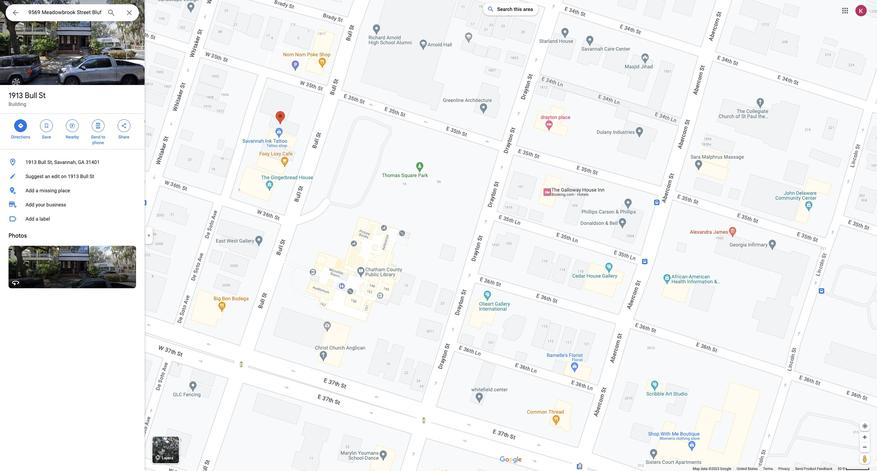 Task type: vqa. For each thing, say whether or not it's contained in the screenshot.
first A from the top
yes



Task type: describe. For each thing, give the bounding box(es) containing it.
1913 bull st building
[[9, 91, 46, 107]]

add for add a missing place
[[26, 188, 34, 193]]

50
[[838, 467, 842, 471]]

send for send product feedback
[[795, 467, 803, 471]]

google maps element
[[0, 0, 877, 471]]

united states button
[[737, 467, 758, 471]]

1913 bull st main content
[[0, 0, 145, 471]]

add your business link
[[0, 198, 145, 212]]

add a missing place button
[[0, 184, 145, 198]]

add for add your business
[[26, 202, 34, 208]]

directions
[[11, 135, 30, 140]]

your
[[36, 202, 45, 208]]

save
[[42, 135, 51, 140]]

missing
[[39, 188, 57, 193]]

 search field
[[6, 4, 139, 23]]


[[18, 122, 24, 130]]

footer inside google maps "element"
[[693, 467, 838, 471]]

a for label
[[36, 216, 38, 222]]

send to phone
[[91, 135, 105, 145]]

send product feedback
[[795, 467, 832, 471]]

terms button
[[763, 467, 773, 471]]

1913 for st
[[9, 91, 23, 101]]

share
[[118, 135, 129, 140]]


[[43, 122, 50, 130]]

map data ©2023 google
[[693, 467, 731, 471]]

map
[[693, 467, 700, 471]]

add a label
[[26, 216, 50, 222]]

area
[[523, 6, 533, 12]]

none field inside "9569 meadowbrook street bluffton, sc 29910" field
[[28, 8, 101, 17]]

actions for 1913 bull st region
[[0, 114, 145, 149]]

suggest
[[26, 174, 44, 179]]

zoom in image
[[862, 435, 867, 440]]

1913 bull st, savannah, ga 31401
[[26, 159, 100, 165]]

terms
[[763, 467, 773, 471]]

edit
[[51, 174, 60, 179]]

50 ft
[[838, 467, 845, 471]]

st,
[[47, 159, 53, 165]]


[[11, 8, 20, 18]]


[[121, 122, 127, 130]]

this
[[514, 6, 522, 12]]

31401
[[86, 159, 100, 165]]

collapse side panel image
[[145, 232, 153, 240]]

business
[[46, 202, 66, 208]]

send product feedback button
[[795, 467, 832, 471]]

 button
[[6, 4, 26, 23]]

on
[[61, 174, 67, 179]]

place
[[58, 188, 70, 193]]



Task type: locate. For each thing, give the bounding box(es) containing it.
a left missing
[[36, 188, 38, 193]]

building
[[9, 101, 26, 107]]

2 horizontal spatial bull
[[80, 174, 88, 179]]

2 a from the top
[[36, 216, 38, 222]]

add a missing place
[[26, 188, 70, 193]]

a left label
[[36, 216, 38, 222]]

2 vertical spatial add
[[26, 216, 34, 222]]

0 vertical spatial a
[[36, 188, 38, 193]]

an
[[45, 174, 50, 179]]

0 vertical spatial 1913
[[9, 91, 23, 101]]

2 add from the top
[[26, 202, 34, 208]]

1 horizontal spatial 1913
[[26, 159, 37, 165]]

send for send to phone
[[91, 135, 100, 140]]

layers
[[162, 456, 173, 461]]

1913 inside 1913 bull st building
[[9, 91, 23, 101]]

0 horizontal spatial 1913
[[9, 91, 23, 101]]

1 vertical spatial st
[[90, 174, 94, 179]]

add your business
[[26, 202, 66, 208]]

2 horizontal spatial 1913
[[68, 174, 79, 179]]

1 vertical spatial add
[[26, 202, 34, 208]]

add left your
[[26, 202, 34, 208]]

search
[[497, 6, 513, 12]]

1913 bull st, savannah, ga 31401 button
[[0, 155, 145, 169]]

a
[[36, 188, 38, 193], [36, 216, 38, 222]]

0 vertical spatial bull
[[25, 91, 37, 101]]

feedback
[[817, 467, 832, 471]]

bull for st,
[[38, 159, 46, 165]]

st
[[39, 91, 46, 101], [90, 174, 94, 179]]

a inside add a label "button"
[[36, 216, 38, 222]]

add for add a label
[[26, 216, 34, 222]]

show street view coverage image
[[860, 454, 870, 464]]

1913 right on
[[68, 174, 79, 179]]

3 add from the top
[[26, 216, 34, 222]]

united
[[737, 467, 747, 471]]

1 vertical spatial bull
[[38, 159, 46, 165]]

st inside 1913 bull st building
[[39, 91, 46, 101]]

label
[[39, 216, 50, 222]]

add inside button
[[26, 188, 34, 193]]

a inside add a missing place button
[[36, 188, 38, 193]]

0 horizontal spatial send
[[91, 135, 100, 140]]

0 horizontal spatial st
[[39, 91, 46, 101]]

None field
[[28, 8, 101, 17]]

send inside send to phone
[[91, 135, 100, 140]]

1913 up 'suggest'
[[26, 159, 37, 165]]

add left label
[[26, 216, 34, 222]]

1 horizontal spatial bull
[[38, 159, 46, 165]]

a for missing
[[36, 188, 38, 193]]

states
[[748, 467, 758, 471]]

ft
[[843, 467, 845, 471]]

united states
[[737, 467, 758, 471]]

show your location image
[[862, 423, 868, 429]]

st up 
[[39, 91, 46, 101]]

0 horizontal spatial bull
[[25, 91, 37, 101]]

1 horizontal spatial st
[[90, 174, 94, 179]]

bull for st
[[25, 91, 37, 101]]

add down 'suggest'
[[26, 188, 34, 193]]

9569 Meadowbrook Street Bluffton, SC 29910 field
[[6, 4, 139, 21]]

privacy
[[778, 467, 790, 471]]

google account: kenny nguyen  
(kenny.nguyen@adept.ai) image
[[855, 5, 867, 16]]

savannah,
[[54, 159, 77, 165]]

bull down ga
[[80, 174, 88, 179]]

add
[[26, 188, 34, 193], [26, 202, 34, 208], [26, 216, 34, 222]]

1 add from the top
[[26, 188, 34, 193]]

footer containing map data ©2023 google
[[693, 467, 838, 471]]

1 vertical spatial 1913
[[26, 159, 37, 165]]

0 vertical spatial st
[[39, 91, 46, 101]]

photos
[[9, 232, 27, 240]]

1 horizontal spatial send
[[795, 467, 803, 471]]

50 ft button
[[838, 467, 870, 471]]

1 vertical spatial send
[[795, 467, 803, 471]]

2 vertical spatial 1913
[[68, 174, 79, 179]]

bull up building at the left
[[25, 91, 37, 101]]

suggest an edit on 1913 bull st
[[26, 174, 94, 179]]

1913 up building at the left
[[9, 91, 23, 101]]

ga
[[78, 159, 85, 165]]

bull inside 1913 bull st building
[[25, 91, 37, 101]]

send
[[91, 135, 100, 140], [795, 467, 803, 471]]

2 vertical spatial bull
[[80, 174, 88, 179]]

©2023
[[709, 467, 719, 471]]

st down 31401
[[90, 174, 94, 179]]

st inside suggest an edit on 1913 bull st button
[[90, 174, 94, 179]]

0 vertical spatial send
[[91, 135, 100, 140]]

send up 'phone'
[[91, 135, 100, 140]]

product
[[804, 467, 816, 471]]

search this area button
[[483, 3, 539, 16]]

phone
[[92, 140, 104, 145]]

zoom out image
[[862, 445, 867, 450]]

send left product
[[795, 467, 803, 471]]

1913
[[9, 91, 23, 101], [26, 159, 37, 165], [68, 174, 79, 179]]

search this area
[[497, 6, 533, 12]]

nearby
[[66, 135, 79, 140]]

1 vertical spatial a
[[36, 216, 38, 222]]

bull
[[25, 91, 37, 101], [38, 159, 46, 165], [80, 174, 88, 179]]

1913 for st,
[[26, 159, 37, 165]]

add a label button
[[0, 212, 145, 226]]

data
[[701, 467, 708, 471]]


[[95, 122, 101, 130]]

footer
[[693, 467, 838, 471]]

to
[[101, 135, 105, 140]]

0 vertical spatial add
[[26, 188, 34, 193]]

add inside "button"
[[26, 216, 34, 222]]

suggest an edit on 1913 bull st button
[[0, 169, 145, 184]]

send inside button
[[795, 467, 803, 471]]

bull left st,
[[38, 159, 46, 165]]

1 a from the top
[[36, 188, 38, 193]]


[[69, 122, 75, 130]]

privacy button
[[778, 467, 790, 471]]

google
[[720, 467, 731, 471]]



